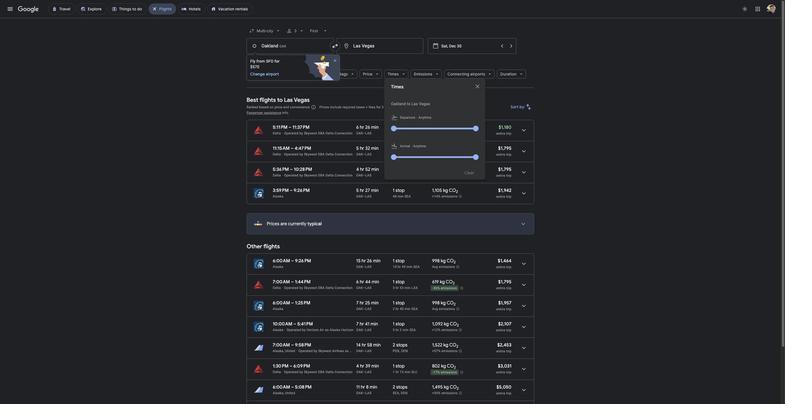 Task type: vqa. For each thing, say whether or not it's contained in the screenshot.
1957 US dollars TEXT BOX
yes



Task type: describe. For each thing, give the bounding box(es) containing it.
2 inside 868 kg co 2
[[454, 127, 456, 131]]

connection for 5 hr 32 min
[[335, 153, 353, 157]]

flight details. leaves oakland international airport at 6:00 am on saturday, december 30 and arrives at harry reid international airport at 9:26 pm on saturday, december 30. image
[[517, 257, 531, 271]]

7 hr 25 min oak – las
[[356, 301, 379, 311]]

sea for 7 hr 41 min
[[410, 329, 416, 332]]

co for $3,031
[[447, 364, 454, 370]]

+54%
[[432, 392, 441, 396]]

$2,453
[[498, 343, 512, 348]]

min inside 1 stop 3 hr 53 min lax
[[405, 286, 411, 290]]

2 stops flight. element for 11 hr 8 min
[[393, 385, 408, 391]]

leaves oakland international airport at 6:00 am on saturday, december 30 and arrives at harry reid international airport at 9:26 pm on saturday, december 30. element
[[273, 259, 311, 264]]

4 hr 52 min oak – las
[[356, 167, 379, 178]]

flight
[[262, 60, 272, 65]]

price
[[363, 72, 373, 77]]

total duration 11 hr 8 min. element
[[356, 385, 393, 391]]

for inside fly from sfo for $570 change airport
[[275, 59, 280, 64]]

44
[[365, 280, 371, 285]]

oakland
[[391, 102, 406, 106]]

airlines inside popup button
[[310, 72, 324, 77]]

9 1 from the top
[[393, 371, 395, 375]]

assistance
[[264, 111, 281, 115]]

las for 15 hr 26 min
[[365, 265, 372, 269]]

– inside 3:59 pm – 9:26 pm alaska
[[290, 188, 293, 194]]

leaves oakland international airport at 5:11 pm on saturday, december 30 and arrives at harry reid international airport at 11:37 pm on saturday, december 30. element
[[273, 125, 310, 130]]

6:00 am – 1:25 pm alaska
[[273, 301, 311, 311]]

sort by: button
[[509, 100, 535, 114]]

10
[[393, 265, 397, 269]]

hr inside 1 stop 2 hr 46 min slc
[[396, 132, 399, 135]]

price
[[275, 105, 282, 109]]

total duration 6 hr 26 min. element
[[356, 125, 393, 131]]

13
[[400, 371, 404, 375]]

operated by skywest airlines as alaska skywest
[[299, 350, 375, 354]]

more details image
[[517, 218, 530, 231]]

flight details. leaves oakland international airport at 3:59 pm on saturday, december 30 and arrives at harry reid international airport at 9:26 pm on saturday, december 30. image
[[517, 187, 531, 200]]

1 stop 3 hr 53 min lax
[[393, 280, 418, 290]]

operated by skywest dba delta connection for 10:28 pm
[[284, 174, 353, 178]]

4 for 4 hr 52 min
[[356, 167, 359, 173]]

Departure time: 1:30 PM. text field
[[273, 364, 289, 370]]

+12%
[[432, 329, 441, 333]]

hr inside 5 hr 27 min oak – las
[[360, 188, 364, 194]]

min inside 1 stop 2 hr 40 min sea
[[405, 307, 411, 311]]

1942 US dollars text field
[[498, 188, 512, 194]]

$2,107
[[498, 322, 512, 327]]

change appearance image
[[739, 2, 752, 16]]

Arrival time: 9:58 PM. text field
[[295, 343, 311, 348]]

hr inside 1 stop 3 hr 53 min lax
[[396, 286, 399, 290]]

2 inside 2 stops pdx , den
[[393, 343, 395, 348]]

total duration 6 hr 44 min. element
[[356, 280, 393, 286]]

7:00 am – 9:58 pm
[[273, 343, 311, 348]]

0 horizontal spatial  image
[[296, 350, 297, 354]]

$1,957
[[499, 301, 512, 306]]

hr inside 5 hr 32 min oak – las
[[360, 146, 364, 151]]

avg emissions for $1,464
[[432, 265, 455, 269]]

11 hr 8 min oak – las
[[356, 385, 377, 396]]

min inside 1 stop 10 hr 45 min sea
[[407, 265, 413, 269]]

min inside 5 hr 27 min oak – las
[[371, 188, 379, 194]]

alaska right air
[[330, 329, 340, 332]]

1 alaska, from the top
[[273, 350, 284, 354]]

1 horizontal spatial to
[[407, 102, 411, 106]]

close image
[[333, 58, 338, 63]]

– inside 11 hr 8 min oak – las
[[363, 392, 365, 396]]

hr inside 7 hr 25 min oak – las
[[360, 301, 364, 306]]

duration
[[501, 72, 517, 77]]

hr inside 1 stop 2 hr 40 min sea
[[396, 307, 399, 311]]

operated by skywest dba delta connection for 11:37 pm
[[284, 132, 353, 135]]

11%
[[434, 132, 440, 136]]

co for $1,957
[[447, 301, 454, 306]]

+
[[366, 105, 368, 109]]

1795 US dollars text field
[[498, 167, 512, 173]]

flight details. leaves oakland international airport at 7:00 am on saturday, december 30 and arrives at harry reid international airport at 9:58 pm on saturday, december 30. image
[[517, 342, 531, 355]]

kg for $1,942
[[443, 188, 448, 194]]

for inside prices include required taxes + fees for 3 passengers. optional charges and passenger assistance
[[377, 105, 381, 109]]

hr inside "15 hr 26 min oak – las"
[[362, 259, 366, 264]]

3:59 pm
[[273, 188, 289, 194]]

7:00 am for 7:00 am – 9:58 pm
[[273, 343, 290, 348]]

skywest for 1:44 pm
[[304, 286, 317, 290]]

- inside popup button
[[433, 153, 434, 157]]

1 stop flight. element for 7 hr 41 min
[[393, 322, 405, 328]]

– inside 5 hr 32 min oak – las
[[363, 153, 365, 157]]

1,495
[[432, 385, 443, 391]]

1,105
[[432, 188, 442, 194]]

oak for 5 hr 27 min
[[356, 195, 363, 199]]

entire for 6 hr 44 min
[[497, 287, 506, 291]]

6 for 6 hr 26 min
[[356, 125, 359, 130]]

hr inside 11 hr 8 min oak – las
[[361, 385, 365, 391]]

26 for 6
[[365, 125, 370, 130]]

$1,464
[[498, 259, 512, 264]]

none search field containing times
[[247, 24, 535, 180]]

emissions down the 1,522 kg co 2 on the bottom of the page
[[442, 350, 458, 354]]

– left 5:41 pm
[[294, 322, 296, 327]]

hr inside 6 hr 26 min oak – las
[[360, 125, 364, 130]]

leaves oakland international airport at 1:30 pm on saturday, december 30 and arrives at harry reid international airport at 6:09 pm on saturday, december 30. element
[[273, 364, 310, 370]]

from
[[257, 59, 265, 64]]

all
[[257, 72, 262, 77]]

trip for 4 hr 39 min
[[506, 371, 512, 375]]

add flight
[[253, 60, 272, 65]]

stop for 15 hr 26 min
[[396, 259, 405, 264]]

total duration 7 hr 41 min. element
[[356, 322, 393, 328]]

emissions up '1,092 kg co 2'
[[439, 307, 455, 311]]

998 for 7 hr 25 min
[[432, 301, 440, 306]]

kg for $1,180
[[441, 125, 446, 130]]

min inside 4 hr 39 min oak – las
[[372, 364, 379, 370]]

– left 4:47 pm
[[291, 146, 294, 151]]

operated down leaves oakland international airport at 10:00 am on saturday, december 30 and arrives at harry reid international airport at 5:41 pm on saturday, december 30. element
[[287, 329, 301, 332]]

6 hr 26 min oak – las
[[356, 125, 379, 135]]

1 stop 48 min sea
[[393, 188, 411, 199]]

$1,795 for $1,464
[[498, 280, 512, 285]]

11:15 am – 4:47 pm
[[273, 146, 311, 151]]

skywest down air
[[318, 350, 331, 354]]

– inside '4 hr 52 min oak – las'
[[363, 174, 365, 178]]

entire for 6 hr 26 min
[[497, 132, 506, 136]]

+14% emissions
[[432, 195, 458, 199]]

1464 US dollars text field
[[498, 259, 512, 264]]

3 trip from the top
[[506, 174, 512, 178]]

619 kg co 2
[[432, 280, 455, 286]]

las inside search field
[[412, 102, 418, 106]]

1 stop 2 hr 46 min slc
[[393, 125, 418, 135]]

– inside 6 hr 44 min oak – las
[[363, 286, 365, 290]]

1 stop 3 hr 2 min sea
[[393, 322, 416, 332]]

las for 6 hr 26 min
[[365, 132, 372, 135]]

2 inside '1,105 kg co 2'
[[456, 190, 458, 195]]

optional
[[405, 105, 418, 109]]

sea inside 2 stops sea , den
[[393, 392, 399, 396]]

skywest for 6:09 pm
[[304, 371, 317, 375]]

airlines button
[[306, 67, 333, 81]]

operated down arrival time: 9:58 pm. text field
[[299, 350, 313, 354]]

$1,464 entire trip
[[497, 259, 512, 270]]

flight details. leaves oakland international airport at 11:15 am on saturday, december 30 and arrives at harry reid international airport at 4:47 pm on saturday, december 30. image
[[517, 145, 531, 158]]

currently
[[288, 221, 307, 227]]

oak for 14 hr 58 min
[[356, 350, 363, 354]]

layover (1 of 1) is a 3 hr 53 min layover at los angeles international airport in los angeles. element
[[393, 286, 430, 291]]

alaska down 10:00 am
[[273, 329, 284, 332]]

$3,031
[[498, 364, 512, 370]]

oak for 15 hr 26 min
[[356, 265, 363, 269]]

leaves oakland international airport at 11:15 am on saturday, december 30 and arrives at harry reid international airport at 4:47 pm on saturday, december 30. element
[[273, 146, 311, 151]]

2 inside '619 kg co 2'
[[453, 281, 455, 286]]

kg for $1,464
[[441, 259, 446, 264]]

– inside 7 hr 41 min oak – las
[[363, 329, 365, 332]]

trip for 5 hr 27 min
[[506, 195, 512, 199]]

$2,107 entire trip
[[497, 322, 512, 333]]

hr inside '4 hr 52 min oak – las'
[[360, 167, 364, 173]]

connection for 6 hr 26 min
[[335, 132, 353, 135]]

layover (1 of 1) is a 2 hr 46 min layover at los angeles international airport in los angeles. element
[[393, 152, 430, 157]]

- for 802
[[433, 371, 434, 375]]

oak for 11 hr 8 min
[[356, 392, 363, 396]]

lax for 998
[[412, 286, 418, 290]]

oak for 6 hr 44 min
[[356, 286, 363, 290]]

connecting airports button
[[444, 67, 495, 81]]

avg for 15 hr 26 min
[[432, 265, 438, 269]]

1 vertical spatial times
[[391, 84, 404, 90]]

1 stop 10 hr 45 min sea
[[393, 259, 420, 269]]

add
[[253, 60, 261, 65]]

alaska inside 6:00 am – 1:25 pm alaska
[[273, 307, 284, 311]]

$1,180
[[499, 125, 512, 130]]

hr inside 14 hr 58 min oak – las
[[362, 343, 366, 348]]

-17% emissions
[[433, 371, 457, 375]]

868
[[432, 125, 440, 130]]

total duration 7 hr 25 min. element
[[356, 301, 393, 307]]

14
[[356, 343, 361, 348]]

leaves oakland international airport at 3:59 pm on saturday, december 30 and arrives at harry reid international airport at 9:26 pm on saturday, december 30. element
[[273, 188, 310, 194]]

min inside 1 stop 1 hr 13 min slc
[[405, 371, 411, 375]]

taxes
[[356, 105, 365, 109]]

stop for 6 hr 44 min
[[396, 280, 405, 285]]

include
[[330, 105, 342, 109]]

$1,957 entire trip
[[497, 301, 512, 312]]

Departure time: 5:36 PM. text field
[[273, 167, 289, 173]]

pdx
[[393, 350, 400, 354]]

– up alaska, united
[[291, 343, 294, 348]]

2 inside the 1,522 kg co 2
[[457, 345, 459, 349]]

min inside 1 stop 2 hr 46 min slc
[[405, 132, 411, 135]]

best flights to las vegas
[[247, 97, 310, 104]]

1795 US dollars text field
[[498, 280, 512, 285]]

9:26 pm for 3:59 pm
[[294, 188, 310, 194]]

operated for 6:09 pm
[[284, 371, 299, 375]]

by for 4:47 pm
[[300, 153, 303, 157]]

+54% emissions
[[432, 392, 458, 396]]

passengers.
[[385, 105, 404, 109]]

co for $2,453
[[450, 343, 457, 348]]

2 inside 2 stops sea , den
[[393, 385, 395, 391]]

6:00 am for 9:26 pm
[[273, 259, 290, 264]]

co for $5,050
[[450, 385, 457, 391]]

passenger
[[247, 111, 263, 115]]

hr inside 1 stop 1 hr 13 min slc
[[396, 371, 399, 375]]

– inside 4 hr 39 min oak – las
[[363, 371, 365, 375]]

oak for 7 hr 41 min
[[356, 329, 363, 332]]

– inside 6:00 am – 9:26 pm alaska
[[291, 259, 294, 264]]

2 inside '1,092 kg co 2'
[[457, 324, 459, 328]]

14 hr 58 min oak – las
[[356, 343, 381, 354]]

2 inside 1 stop 2 hr 46 min slc
[[393, 132, 395, 135]]

convenience
[[290, 105, 310, 109]]

sea for 15 hr 26 min
[[414, 265, 420, 269]]

1 for 4 hr 39 min
[[393, 364, 395, 370]]

flight details. leaves oakland international airport at 10:00 am on saturday, december 30 and arrives at harry reid international airport at 5:41 pm on saturday, december 30. image
[[517, 321, 531, 334]]

– inside 6:00 am – 5:08 pm alaska, united
[[291, 385, 294, 391]]

trip for 5 hr 32 min
[[506, 153, 512, 157]]

based
[[259, 105, 269, 109]]

+57%
[[432, 350, 441, 354]]

1:44 pm
[[295, 280, 311, 285]]

min inside 1 stop 48 min sea
[[398, 195, 404, 199]]

skywest for 11:37 pm
[[304, 132, 317, 135]]

7 hr 41 min oak – las
[[356, 322, 378, 332]]

Departure time: 7:00 AM. text field
[[273, 343, 290, 348]]

32
[[365, 146, 370, 151]]

1:25 pm
[[295, 301, 311, 306]]

45
[[402, 265, 406, 269]]

min inside 6 hr 44 min oak – las
[[372, 280, 379, 285]]

las for 4 hr 52 min
[[365, 174, 372, 178]]

and inside prices include required taxes + fees for 3 passengers. optional charges and passenger assistance
[[433, 105, 439, 109]]

min inside 11 hr 8 min oak – las
[[370, 385, 377, 391]]

– inside 5 hr 27 min oak – las
[[363, 195, 365, 199]]

loading results progress bar
[[0, 18, 781, 19]]

Departure time: 5:11 PM. text field
[[273, 125, 288, 130]]

7 for 7 hr 25 min
[[356, 301, 359, 306]]

vegas inside main content
[[294, 97, 310, 104]]

2 $1,795 from the top
[[498, 167, 512, 173]]

$1,795 entire trip for $1,464
[[497, 280, 512, 291]]

min inside 6 hr 26 min oak – las
[[371, 125, 379, 130]]

emissions down '1,092 kg co 2'
[[442, 329, 458, 333]]

10:00 am
[[273, 322, 293, 327]]

required
[[343, 105, 356, 109]]

Arrival time: 6:09 PM. text field
[[294, 364, 310, 370]]

den for 14 hr 58 min
[[401, 350, 408, 354]]

alaska, united
[[273, 350, 295, 354]]

min inside 1 stop 3 hr 2 min sea
[[403, 329, 409, 332]]

on
[[270, 105, 274, 109]]

$1,795 entire trip for $1,180
[[497, 146, 512, 157]]

layover (1 of 1) is a 1 hr 13 min layover at salt lake city international airport in salt lake city. element
[[393, 370, 430, 375]]

flight details. leaves oakland international airport at 5:36 pm on saturday, december 30 and arrives at harry reid international airport at 10:28 pm on saturday, december 30. image
[[517, 166, 531, 179]]

0 horizontal spatial  image
[[285, 329, 286, 332]]

1 stop flight. element for 5 hr 27 min
[[393, 188, 405, 194]]

3 inside 1 stop 3 hr 53 min lax
[[393, 286, 395, 290]]

layover (1 of 1) is a 3 hr 2 min layover at seattle-tacoma international airport in seattle. element
[[393, 328, 430, 333]]

co for $2,107
[[450, 322, 457, 327]]

$1,180 entire trip
[[497, 125, 512, 136]]

sort
[[511, 105, 519, 110]]

typical
[[308, 221, 322, 227]]

1,092 kg co 2
[[432, 322, 459, 328]]

hr inside 1 stop 3 hr 2 min sea
[[396, 329, 399, 332]]

1 stop flight. element for 7 hr 25 min
[[393, 301, 405, 307]]

main menu image
[[7, 6, 13, 12]]

1 horizontal spatial  image
[[411, 144, 412, 149]]

change
[[250, 72, 265, 77]]

emissions inside popup button
[[441, 153, 457, 157]]

arrival time: 9:26 pm. text field for 6:00 am
[[295, 259, 311, 264]]

stops for 14 hr 58 min
[[396, 343, 408, 348]]

stop for 5 hr 27 min
[[396, 188, 405, 194]]

as for 7
[[325, 329, 329, 332]]

3 inside popup button
[[295, 29, 297, 33]]

change airport button
[[250, 71, 289, 77]]

– right departure time: 5:11 pm. text box
[[289, 125, 292, 130]]

– right 'departure time: 5:36 pm.' "text field"
[[290, 167, 293, 173]]

operated for 10:28 pm
[[284, 174, 299, 178]]

1 vertical spatial airlines
[[332, 350, 344, 354]]

flight details. leaves oakland international airport at 7:00 am on saturday, december 30 and arrives at harry reid international airport at 1:44 pm on saturday, december 30. image
[[517, 278, 531, 292]]

1:30 pm – 6:09 pm
[[273, 364, 310, 370]]

– inside 7 hr 25 min oak – las
[[363, 307, 365, 311]]

learn more about ranking image
[[311, 105, 316, 110]]

emissions down '802 kg co 2'
[[441, 371, 457, 375]]

co for $1,795
[[446, 280, 453, 285]]

prices include required taxes + fees for 3 passengers. optional charges and passenger assistance
[[247, 105, 439, 115]]

Arrival time: 1:44 PM. text field
[[295, 280, 311, 285]]

53
[[400, 286, 404, 290]]

– inside "15 hr 26 min oak – las"
[[363, 265, 365, 269]]

5:36 pm
[[273, 167, 289, 173]]

alaska, inside 6:00 am – 5:08 pm alaska, united
[[273, 392, 284, 396]]

anytime for arrival
[[413, 144, 426, 148]]

7:00 am for 7:00 am – 1:44 pm
[[273, 280, 290, 285]]

close dialog image
[[474, 83, 481, 90]]

connection for 4 hr 39 min
[[335, 371, 353, 375]]

2 horizon from the left
[[341, 329, 354, 332]]

48
[[393, 195, 397, 199]]

fees
[[369, 105, 376, 109]]

3 entire from the top
[[497, 174, 506, 178]]

las for 6 hr 44 min
[[365, 286, 372, 290]]

emissions up '619 kg co 2'
[[439, 265, 455, 269]]

las for 7 hr 41 min
[[365, 329, 372, 332]]

avg for 7 hr 25 min
[[432, 307, 438, 311]]

flights for other
[[264, 243, 280, 250]]

las inside main content
[[284, 97, 293, 104]]

5:41 pm
[[297, 322, 313, 327]]

– right 1:30 pm 'text field'
[[290, 364, 293, 370]]

3 inside prices include required taxes + fees for 3 passengers. optional charges and passenger assistance
[[382, 105, 384, 109]]

emissions down the 1,495 kg co 2 at the right bottom
[[442, 392, 458, 396]]



Task type: locate. For each thing, give the bounding box(es) containing it.
25
[[365, 301, 370, 306]]

den down the "13"
[[401, 392, 408, 396]]

None text field
[[247, 38, 334, 54]]

$5,050 entire trip
[[497, 385, 512, 396]]

2107 US dollars text field
[[498, 322, 512, 327]]

1 horizontal spatial horizon
[[341, 329, 354, 332]]

times right "price" popup button
[[388, 72, 399, 77]]

2 7:00 am from the top
[[273, 343, 290, 348]]

oak up 14
[[356, 329, 363, 332]]

min inside 1 stop 2 hr 46 min lax
[[405, 153, 411, 157]]

kg inside '619 kg co 2'
[[440, 280, 445, 285]]

1 for 7 hr 41 min
[[393, 322, 395, 327]]

2 down -36% emissions
[[454, 302, 456, 307]]

3 $1,795 from the top
[[498, 280, 512, 285]]

1 united from the top
[[285, 350, 295, 354]]

min inside '4 hr 52 min oak – las'
[[372, 167, 379, 173]]

5 oak from the top
[[356, 265, 363, 269]]

3031 US dollars text field
[[498, 364, 512, 370]]

- for 868
[[433, 132, 434, 136]]

1 stop flight. element up the "13"
[[393, 364, 405, 370]]

times button
[[385, 67, 409, 81]]

slc
[[412, 132, 418, 135], [412, 371, 418, 375]]

1 for 7 hr 25 min
[[393, 301, 395, 306]]

co down -36% emissions
[[447, 301, 454, 306]]

fly from sfo for $570 change airport
[[250, 59, 280, 77]]

emissions down '1,105 kg co 2'
[[442, 195, 458, 199]]

1 1 from the top
[[393, 125, 395, 130]]

1 horizontal spatial prices
[[319, 105, 329, 109]]

by for 11:37 pm
[[300, 132, 303, 135]]

3:59 pm – 9:26 pm alaska
[[273, 188, 310, 199]]

1 vertical spatial as
[[345, 350, 349, 354]]

, inside 2 stops pdx , den
[[400, 350, 400, 354]]

operated by horizon air as alaska horizon
[[287, 329, 354, 332]]

den inside 2 stops sea , den
[[401, 392, 408, 396]]

0 vertical spatial $1,795 entire trip
[[497, 146, 512, 157]]

998 down 36%
[[432, 301, 440, 306]]

-
[[433, 132, 434, 136], [433, 153, 434, 157], [433, 287, 434, 291], [433, 371, 434, 375]]

1 vertical spatial 5
[[356, 188, 359, 194]]

sea inside 1 stop 3 hr 2 min sea
[[410, 329, 416, 332]]

for
[[275, 59, 280, 64], [377, 105, 381, 109]]

3 connection from the top
[[335, 174, 353, 178]]

1 vertical spatial  image
[[285, 329, 286, 332]]

1 1 stop flight. element from the top
[[393, 125, 405, 131]]

998 kg co 2
[[432, 259, 456, 265], [432, 301, 456, 307]]

prices for include
[[319, 105, 329, 109]]

1 vertical spatial departure time: 6:00 am. text field
[[273, 301, 290, 306]]

1 departure time: 6:00 am. text field from the top
[[273, 259, 290, 264]]

2 inside the 1,495 kg co 2
[[457, 387, 459, 392]]

prices for are
[[267, 221, 280, 227]]

kg inside 868 kg co 2
[[441, 125, 446, 130]]

, for 11 hr 8 min
[[399, 392, 400, 396]]

operated by skywest dba delta connection
[[284, 132, 353, 135], [284, 153, 353, 157], [284, 174, 353, 178], [284, 286, 353, 290], [284, 371, 353, 375]]

1 vertical spatial 6
[[356, 280, 359, 285]]

0 vertical spatial anytime
[[419, 116, 432, 120]]

entire down $2,107 text box
[[497, 329, 506, 333]]

entire inside $1,180 entire trip
[[497, 132, 506, 136]]

hr left 44
[[360, 280, 364, 285]]

2 inside '802 kg co 2'
[[454, 366, 456, 370]]

5 left 32
[[356, 146, 359, 151]]

2 dba from the top
[[318, 153, 325, 157]]

emissions right the 33%
[[441, 153, 457, 157]]

0 vertical spatial 2 stops flight. element
[[393, 343, 408, 349]]

sea for 7 hr 25 min
[[412, 307, 418, 311]]

5 trip from the top
[[506, 266, 512, 270]]

1 vertical spatial $1,795 entire trip
[[497, 167, 512, 178]]

9:26 pm for 6:00 am
[[295, 259, 311, 264]]

11 trip from the top
[[506, 392, 512, 396]]

las
[[284, 97, 293, 104], [412, 102, 418, 106]]

0 vertical spatial 46
[[400, 132, 404, 135]]

– inside 6:00 am – 1:25 pm alaska
[[291, 301, 294, 306]]

layover (1 of 1) is a 2 hr 46 min layover at salt lake city international airport in salt lake city. element
[[393, 131, 430, 136]]

horizon
[[307, 329, 319, 332], [341, 329, 354, 332]]

9 oak from the top
[[356, 350, 363, 354]]

kg for $2,107
[[444, 322, 449, 327]]

Arrival time: 5:41 PM. text field
[[297, 322, 313, 327]]

co inside '619 kg co 2'
[[446, 280, 453, 285]]

entire for 7 hr 25 min
[[497, 308, 506, 312]]

stop inside 1 stop 3 hr 53 min lax
[[396, 280, 405, 285]]

stops up layover (1 of 2) is a 2 hr 57 min layover at seattle-tacoma international airport in seattle. layover (2 of 2) is a 1 hr 15 min layover at denver international airport in denver. element
[[396, 385, 408, 391]]

10 oak from the top
[[356, 371, 363, 375]]

co for $1,464
[[447, 259, 454, 264]]

1 horizontal spatial as
[[345, 350, 349, 354]]

lax inside 1 stop 2 hr 46 min lax
[[412, 153, 418, 157]]

oak for 4 hr 39 min
[[356, 371, 363, 375]]

1 vertical spatial $1,795
[[498, 167, 512, 173]]

46 up arrival
[[400, 132, 404, 135]]

1 $1,795 from the top
[[498, 146, 512, 151]]

5 inside 5 hr 32 min oak – las
[[356, 146, 359, 151]]

1 vertical spatial 998
[[432, 301, 440, 306]]

entire inside $2,453 entire trip
[[497, 350, 506, 354]]

0 vertical spatial 6:00 am
[[273, 259, 290, 264]]

layover (1 of 1) is a 10 hr 45 min layover at seattle-tacoma international airport in seattle. element
[[393, 265, 430, 270]]

other flights
[[247, 243, 280, 250]]

stop inside 1 stop 48 min sea
[[396, 188, 405, 194]]

min down arrival
[[405, 153, 411, 157]]

1 998 from the top
[[432, 259, 440, 264]]

1 lax from the top
[[412, 153, 418, 157]]

5 1 stop flight. element from the top
[[393, 280, 405, 286]]

6 stop from the top
[[396, 301, 405, 306]]

alaska, down departure time: 7:00 am. text box in the bottom left of the page
[[273, 350, 284, 354]]

2 up the +12% emissions
[[457, 324, 459, 328]]

26 down +
[[365, 125, 370, 130]]

departure time: 6:00 am. text field for 9:26 pm
[[273, 259, 290, 264]]

- down "619" on the bottom
[[433, 287, 434, 291]]

co for $1,180
[[447, 125, 454, 130]]

Arrival time: 10:28 PM. text field
[[294, 167, 312, 173]]

co
[[447, 125, 454, 130], [449, 188, 456, 194], [447, 259, 454, 264], [446, 280, 453, 285], [447, 301, 454, 306], [450, 322, 457, 327], [450, 343, 457, 348], [447, 364, 454, 370], [450, 385, 457, 391]]

1 vertical spatial flights
[[264, 243, 280, 250]]

4 left 39
[[356, 364, 359, 370]]

skywest down 10:28 pm text field
[[304, 174, 317, 178]]

Departure text field
[[442, 39, 497, 54]]

, inside 2 stops sea , den
[[399, 392, 400, 396]]

connection for 6 hr 44 min
[[335, 286, 353, 290]]

united inside 6:00 am – 5:08 pm alaska, united
[[285, 392, 295, 396]]

1 stop flight. element up 10 on the bottom of page
[[393, 259, 405, 265]]

6 left 44
[[356, 280, 359, 285]]

2 998 from the top
[[432, 301, 440, 306]]

1 vertical spatial den
[[401, 392, 408, 396]]

entire for 14 hr 58 min
[[497, 350, 506, 354]]

Departure time: 6:00 AM. text field
[[273, 259, 290, 264], [273, 301, 290, 306]]

0 vertical spatial departure time: 6:00 am. text field
[[273, 259, 290, 264]]

entire for 5 hr 27 min
[[497, 195, 506, 199]]

,
[[400, 350, 400, 354], [399, 392, 400, 396]]

2 avg emissions from the top
[[432, 307, 455, 311]]

oak
[[356, 132, 363, 135], [356, 153, 363, 157], [356, 174, 363, 178], [356, 195, 363, 199], [356, 265, 363, 269], [356, 286, 363, 290], [356, 307, 363, 311], [356, 329, 363, 332], [356, 350, 363, 354], [356, 371, 363, 375], [356, 392, 363, 396]]

0 vertical spatial 7:00 am
[[273, 280, 290, 285]]

2 - from the top
[[433, 153, 434, 157]]

1 vertical spatial 7
[[356, 322, 359, 327]]

entire down 1795 us dollars text field
[[497, 174, 506, 178]]

2 stops sea , den
[[393, 385, 408, 396]]

1 vertical spatial arrival time: 9:26 pm. text field
[[295, 259, 311, 264]]

las
[[365, 132, 372, 135], [365, 153, 372, 157], [365, 174, 372, 178], [365, 195, 372, 199], [365, 265, 372, 269], [365, 286, 372, 290], [365, 307, 372, 311], [365, 329, 372, 332], [365, 350, 372, 354], [365, 371, 372, 375], [365, 392, 372, 396]]

998 kg co 2 for $1,464
[[432, 259, 456, 265]]

2 vertical spatial 6:00 am
[[273, 385, 290, 391]]

las for 5 hr 27 min
[[365, 195, 372, 199]]

sea right '45'
[[414, 265, 420, 269]]

1180 US dollars text field
[[499, 125, 512, 130]]

entire down 1795 us dollars text box
[[497, 287, 506, 291]]

$1,795 down $1,180 entire trip
[[498, 146, 512, 151]]

flight details. leaves oakland international airport at 5:11 pm on saturday, december 30 and arrives at harry reid international airport at 11:37 pm on saturday, december 30. image
[[517, 124, 531, 137]]

1 up layover (1 of 1) is a 2 hr 40 min layover at seattle-tacoma international airport in seattle. element at right
[[393, 301, 395, 306]]

2 vertical spatial $1,795
[[498, 280, 512, 285]]

other
[[247, 243, 262, 250]]

2 6:00 am from the top
[[273, 301, 290, 306]]

1 vertical spatial avg
[[432, 307, 438, 311]]

1 vertical spatial slc
[[412, 371, 418, 375]]

6:00 am inside 6:00 am – 5:08 pm alaska, united
[[273, 385, 290, 391]]

skywest
[[361, 350, 375, 354]]

Departure time: 11:15 AM. text field
[[273, 146, 290, 151]]

0 vertical spatial united
[[285, 350, 295, 354]]

min up 2 stops pdx , den
[[403, 329, 409, 332]]

802 kg co 2
[[432, 364, 456, 370]]

alaska down 14
[[350, 350, 360, 354]]

6:00 am for 5:08 pm
[[273, 385, 290, 391]]

entire inside $1,957 entire trip
[[497, 308, 506, 312]]

11 entire from the top
[[497, 392, 506, 396]]

2 inside 1 stop 2 hr 40 min sea
[[393, 307, 395, 311]]

46 inside 1 stop 2 hr 46 min slc
[[400, 132, 404, 135]]

den
[[401, 350, 408, 354], [401, 392, 408, 396]]

las inside 5 hr 27 min oak – las
[[365, 195, 372, 199]]

0 vertical spatial 5
[[356, 146, 359, 151]]

1 for 15 hr 26 min
[[393, 259, 395, 264]]

connecting airports
[[448, 72, 485, 77]]

1 vertical spatial 26
[[367, 259, 372, 264]]

stop inside 1 stop 2 hr 40 min sea
[[396, 301, 405, 306]]

dba for 6:09 pm
[[318, 371, 325, 375]]

3 dba from the top
[[318, 174, 325, 178]]

entire for 4 hr 39 min
[[497, 371, 506, 375]]

3 1 stop flight. element from the top
[[393, 188, 405, 194]]

1 entire from the top
[[497, 132, 506, 136]]

Arrival time: 9:26 PM. text field
[[294, 188, 310, 194], [295, 259, 311, 264]]

stop inside 1 stop 1 hr 13 min slc
[[396, 364, 405, 370]]

hr inside 6 hr 44 min oak – las
[[360, 280, 364, 285]]

as right air
[[325, 329, 329, 332]]

Departure time: 6:00 AM. text field
[[273, 385, 290, 391]]

times inside popup button
[[388, 72, 399, 77]]

8 1 from the top
[[393, 364, 395, 370]]

1 down 10 on the bottom of page
[[393, 280, 395, 285]]

by for 6:09 pm
[[300, 371, 303, 375]]

4:47 pm
[[295, 146, 311, 151]]

fly
[[250, 59, 256, 64]]

stop for 6 hr 26 min
[[396, 125, 405, 130]]

trip for 6 hr 44 min
[[506, 287, 512, 291]]

0 vertical spatial 998
[[432, 259, 440, 264]]

 image
[[411, 144, 412, 149], [296, 350, 297, 354]]

layover (1 of 1) is a 48 min layover at seattle-tacoma international airport in seattle. element
[[393, 194, 430, 199]]

1 vertical spatial ,
[[399, 392, 400, 396]]

Departure time: 7:00 AM. text field
[[273, 280, 290, 285]]

hr inside 1 stop 2 hr 46 min lax
[[396, 153, 399, 157]]

1 horizontal spatial for
[[377, 105, 381, 109]]

– inside 14 hr 58 min oak – las
[[363, 350, 365, 354]]

0 vertical spatial as
[[325, 329, 329, 332]]

trip for 11 hr 8 min
[[506, 392, 512, 396]]

7 trip from the top
[[506, 308, 512, 312]]

0 vertical spatial avg
[[432, 265, 438, 269]]

all filters button
[[247, 67, 278, 81]]

4 hr 39 min oak – las
[[356, 364, 379, 375]]

4 connection from the top
[[335, 286, 353, 290]]

 image right departure
[[417, 115, 418, 121]]

2 stops from the top
[[396, 385, 408, 391]]

0 vertical spatial 26
[[365, 125, 370, 130]]

1 inside 1 stop 10 hr 45 min sea
[[393, 259, 395, 264]]

0 vertical spatial avg emissions
[[432, 265, 455, 269]]

-33% emissions
[[433, 153, 457, 157]]

min inside 5 hr 32 min oak – las
[[371, 146, 379, 151]]

None text field
[[336, 38, 424, 54]]

1 vertical spatial  image
[[296, 350, 297, 354]]

$1,795
[[498, 146, 512, 151], [498, 167, 512, 173], [498, 280, 512, 285]]

11
[[356, 385, 360, 391]]

 image down 10:00 am
[[285, 329, 286, 332]]

Arrival time: 1:25 PM. text field
[[295, 301, 311, 306]]

hr inside 7 hr 41 min oak – las
[[360, 322, 364, 327]]

oak down total duration 5 hr 27 min. element
[[356, 195, 363, 199]]

oak for 6 hr 26 min
[[356, 132, 363, 135]]

kg up -11% emissions
[[441, 125, 446, 130]]

1 for 5 hr 32 min
[[393, 146, 395, 151]]

9 trip from the top
[[506, 350, 512, 354]]

0 vertical spatial stops
[[396, 343, 408, 348]]

anytime for departure
[[419, 116, 432, 120]]

skywest down 11:37 pm
[[304, 132, 317, 135]]

kg up '619 kg co 2'
[[441, 259, 446, 264]]

sea right 48
[[405, 195, 411, 199]]

stops, not selected image
[[281, 67, 304, 81]]

0 vertical spatial 9:26 pm
[[294, 188, 310, 194]]

by for 10:28 pm
[[300, 174, 303, 178]]

las for 4 hr 39 min
[[365, 371, 372, 375]]

$570
[[250, 65, 259, 69]]

1 46 from the top
[[400, 132, 404, 135]]

1 vertical spatial 2 stops flight. element
[[393, 385, 408, 391]]

1 horizon from the left
[[307, 329, 319, 332]]

total duration 5 hr 27 min. element
[[356, 188, 393, 194]]

2453 US dollars text field
[[498, 343, 512, 348]]

0 vertical spatial 4
[[356, 167, 359, 173]]

min right the "13"
[[405, 371, 411, 375]]

operated by skywest dba delta connection for 6:09 pm
[[284, 371, 353, 375]]

0 horizontal spatial to
[[277, 97, 283, 104]]

2 stop from the top
[[396, 146, 405, 151]]

3 $1,795 entire trip from the top
[[497, 280, 512, 291]]

flight details. leaves oakland international airport at 1:30 pm on saturday, december 30 and arrives at harry reid international airport at 6:09 pm on saturday, december 30. image
[[517, 363, 531, 376]]

co inside '1,092 kg co 2'
[[450, 322, 457, 327]]

min
[[371, 125, 379, 130], [405, 132, 411, 135], [371, 146, 379, 151], [405, 153, 411, 157], [372, 167, 379, 173], [371, 188, 379, 194], [398, 195, 404, 199], [373, 259, 381, 264], [407, 265, 413, 269], [372, 280, 379, 285], [405, 286, 411, 290], [371, 301, 379, 306], [405, 307, 411, 311], [371, 322, 378, 327], [403, 329, 409, 332], [373, 343, 381, 348], [372, 364, 379, 370], [405, 371, 411, 375], [370, 385, 377, 391]]

1 vertical spatial lax
[[412, 286, 418, 290]]

trip for 7 hr 25 min
[[506, 308, 512, 312]]

Arrival time: 11:37 PM. text field
[[293, 125, 310, 130]]

5:08 pm
[[295, 385, 312, 391]]

sea up layover (1 of 2) is a 6 hr 54 min layover at portland international airport in portland. layover (2 of 2) is a 1 hr 43 min layover at denver international airport in denver. element
[[410, 329, 416, 332]]

0 vertical spatial prices
[[319, 105, 329, 109]]

0 horizontal spatial las
[[284, 97, 293, 104]]

0 vertical spatial  image
[[417, 115, 418, 121]]

flight details. leaves oakland international airport at 6:00 am on saturday, december 30 and arrives at harry reid international airport at 1:25 pm on saturday, december 30. image
[[517, 300, 531, 313]]

leaves oakland international airport at 10:00 am on saturday, december 30 and arrives at harry reid international airport at 5:41 pm on saturday, december 30. element
[[273, 322, 313, 327]]

0 vertical spatial 998 kg co 2
[[432, 259, 456, 265]]

hr inside 1 stop 10 hr 45 min sea
[[398, 265, 401, 269]]

are
[[281, 221, 287, 227]]

27
[[365, 188, 370, 194]]

2 las from the top
[[365, 153, 372, 157]]

entire down $1,795 text field
[[497, 153, 506, 157]]

1 vertical spatial united
[[285, 392, 295, 396]]

0 vertical spatial $1,795
[[498, 146, 512, 151]]

9 las from the top
[[365, 350, 372, 354]]

1 7:00 am from the top
[[273, 280, 290, 285]]

hr up 1 stop 2 hr 46 min lax
[[396, 132, 399, 135]]

1 for 6 hr 44 min
[[393, 280, 395, 285]]

0 vertical spatial slc
[[412, 132, 418, 135]]

1 vertical spatial avg emissions
[[432, 307, 455, 311]]

1 horizontal spatial las
[[412, 102, 418, 106]]

1 $1,795 entire trip from the top
[[497, 146, 512, 157]]

0 vertical spatial  image
[[411, 144, 412, 149]]

skywest down 4:47 pm text field
[[304, 153, 317, 157]]

layover (1 of 2) is a 2 hr 57 min layover at seattle-tacoma international airport in seattle. layover (2 of 2) is a 1 hr 15 min layover at denver international airport in denver. element
[[393, 391, 430, 396]]

1 stop flight. element for 6 hr 26 min
[[393, 125, 405, 131]]

emissions
[[441, 132, 457, 136], [441, 153, 457, 157], [442, 195, 458, 199], [439, 265, 455, 269], [441, 287, 457, 291], [439, 307, 455, 311], [442, 329, 458, 333], [442, 350, 458, 354], [441, 371, 457, 375], [442, 392, 458, 396]]

3 stop from the top
[[396, 188, 405, 194]]

0 vertical spatial ,
[[400, 350, 400, 354]]

flights
[[260, 97, 276, 104], [264, 243, 280, 250]]

5 stop from the top
[[396, 280, 405, 285]]

oak for 5 hr 32 min
[[356, 153, 363, 157]]

main content containing best flights to las vegas
[[247, 92, 535, 405]]

layover (1 of 1) is a 2 hr 40 min layover at seattle-tacoma international airport in seattle. element
[[393, 307, 430, 312]]

bags
[[339, 72, 348, 77]]

lax right '53'
[[412, 286, 418, 290]]

5 1 from the top
[[393, 280, 395, 285]]

1 vertical spatial 998 kg co 2
[[432, 301, 456, 307]]

1 vertical spatial for
[[377, 105, 381, 109]]

total duration 4 hr 39 min. element
[[356, 364, 393, 370]]

26 for 15
[[367, 259, 372, 264]]

8 trip from the top
[[506, 329, 512, 333]]

1 vertical spatial prices
[[267, 221, 280, 227]]

+12% emissions
[[432, 329, 458, 333]]

9:26 pm up arrival time: 1:44 pm. text field
[[295, 259, 311, 264]]

0 vertical spatial 6
[[356, 125, 359, 130]]

sea inside 1 stop 10 hr 45 min sea
[[414, 265, 420, 269]]

11 oak from the top
[[356, 392, 363, 396]]

dba for 4:47 pm
[[318, 153, 325, 157]]

stops inside 2 stops sea , den
[[396, 385, 408, 391]]

4 las from the top
[[365, 195, 372, 199]]

11 las from the top
[[365, 392, 372, 396]]

1 2 stops flight. element from the top
[[393, 343, 408, 349]]

, up 1 stop 1 hr 13 min slc
[[400, 350, 400, 354]]

8 las from the top
[[365, 329, 372, 332]]

1,092
[[432, 322, 443, 327]]

las inside 7 hr 41 min oak – las
[[365, 329, 372, 332]]

4 1 stop flight. element from the top
[[393, 259, 405, 265]]

operated down 5:36 pm – 10:28 pm at top
[[284, 174, 299, 178]]

7:00 am – 1:44 pm
[[273, 280, 311, 285]]

0 vertical spatial flights
[[260, 97, 276, 104]]

$3,031 entire trip
[[497, 364, 512, 375]]

1 las from the top
[[365, 132, 372, 135]]

1 stop flight. element
[[393, 125, 405, 131], [393, 146, 405, 152], [393, 188, 405, 194], [393, 259, 405, 265], [393, 280, 405, 286], [393, 301, 405, 307], [393, 322, 405, 328], [393, 364, 405, 370]]

1 avg emissions from the top
[[432, 265, 455, 269]]

arrival time: 9:26 pm. text field for 3:59 pm
[[294, 188, 310, 194]]

46 for 6 hr 26 min
[[400, 132, 404, 135]]

1 5 from the top
[[356, 146, 359, 151]]

layover (1 of 2) is a 6 hr 54 min layover at portland international airport in portland. layover (2 of 2) is a 1 hr 43 min layover at denver international airport in denver. element
[[393, 349, 430, 354]]

las inside 14 hr 58 min oak – las
[[365, 350, 372, 354]]

avg emissions for $1,957
[[432, 307, 455, 311]]

– down total duration 4 hr 52 min. element
[[363, 174, 365, 178]]

2 inside 1 stop 2 hr 46 min lax
[[393, 153, 395, 157]]

entire
[[497, 132, 506, 136], [497, 153, 506, 157], [497, 174, 506, 178], [497, 195, 506, 199], [497, 266, 506, 270], [497, 287, 506, 291], [497, 308, 506, 312], [497, 329, 506, 333], [497, 350, 506, 354], [497, 371, 506, 375], [497, 392, 506, 396]]

6:00 am down 1:30 pm
[[273, 385, 290, 391]]

1 horizontal spatial vegas
[[419, 102, 430, 106]]

5 connection from the top
[[335, 371, 353, 375]]

1 avg from the top
[[432, 265, 438, 269]]

8 entire from the top
[[497, 329, 506, 333]]

36%
[[434, 287, 440, 291]]

emissions button
[[411, 67, 442, 81]]

duration button
[[497, 67, 526, 81]]

co inside '1,105 kg co 2'
[[449, 188, 456, 194]]

min right 58
[[373, 343, 381, 348]]

prices
[[319, 105, 329, 109], [267, 221, 280, 227]]

stop for 4 hr 39 min
[[396, 364, 405, 370]]

sea inside 1 stop 48 min sea
[[405, 195, 411, 199]]

trip down $1,957 text box
[[506, 308, 512, 312]]

0 horizontal spatial as
[[325, 329, 329, 332]]

trip
[[506, 132, 512, 136], [506, 153, 512, 157], [506, 174, 512, 178], [506, 195, 512, 199], [506, 266, 512, 270], [506, 287, 512, 291], [506, 308, 512, 312], [506, 329, 512, 333], [506, 350, 512, 354], [506, 371, 512, 375], [506, 392, 512, 396]]

8
[[366, 385, 369, 391]]

stop for 7 hr 41 min
[[396, 322, 405, 327]]

7 oak from the top
[[356, 307, 363, 311]]

1 vertical spatial 6:00 am
[[273, 301, 290, 306]]

emissions down 868 kg co 2
[[441, 132, 457, 136]]

min inside 14 hr 58 min oak – las
[[373, 343, 381, 348]]

46
[[400, 132, 404, 135], [400, 153, 404, 157]]

hr up 2 stops pdx , den
[[396, 329, 399, 332]]

– left 1:44 pm
[[291, 280, 294, 285]]

7:00 am down 6:00 am – 9:26 pm alaska
[[273, 280, 290, 285]]

alaska inside 6:00 am – 9:26 pm alaska
[[273, 265, 284, 269]]

oak for 7 hr 25 min
[[356, 307, 363, 311]]

1 stop flight. element for 4 hr 39 min
[[393, 364, 405, 370]]

operated by skywest dba delta connection down arrival time: 1:44 pm. text field
[[284, 286, 353, 290]]

swap origin and destination. image
[[332, 43, 339, 49]]

None search field
[[247, 24, 535, 180]]

min inside "15 hr 26 min oak – las"
[[373, 259, 381, 264]]

9:26 pm
[[294, 188, 310, 194], [295, 259, 311, 264]]

6 entire from the top
[[497, 287, 506, 291]]

kg inside '1,092 kg co 2'
[[444, 322, 449, 327]]

4 stop from the top
[[396, 259, 405, 264]]

10 entire from the top
[[497, 371, 506, 375]]

trip inside $3,031 entire trip
[[506, 371, 512, 375]]

1 connection from the top
[[335, 132, 353, 135]]

2 998 kg co 2 from the top
[[432, 301, 456, 307]]

0 horizontal spatial airlines
[[310, 72, 324, 77]]

- down the 802
[[433, 371, 434, 375]]

7 stop from the top
[[396, 322, 405, 327]]

total duration 15 hr 26 min. element
[[356, 259, 393, 265]]

5 dba from the top
[[318, 371, 325, 375]]

departure time: 6:00 am. text field for 1:25 pm
[[273, 301, 290, 306]]

co inside the 1,495 kg co 2
[[450, 385, 457, 391]]

2 avg from the top
[[432, 307, 438, 311]]

4 operated by skywest dba delta connection from the top
[[284, 286, 353, 290]]

trip down 1795 us dollars text box
[[506, 287, 512, 291]]

1795 US dollars text field
[[498, 146, 512, 151]]

trip inside "$1,942 entire trip"
[[506, 195, 512, 199]]

0 horizontal spatial prices
[[267, 221, 280, 227]]

3 oak from the top
[[356, 174, 363, 178]]

1 oak from the top
[[356, 132, 363, 135]]

slc for 802
[[412, 371, 418, 375]]

alaska down departure time: 3:59 pm. text box at the top left
[[273, 195, 284, 199]]

min inside 7 hr 41 min oak – las
[[371, 322, 378, 327]]

1 vertical spatial 7:00 am
[[273, 343, 290, 348]]

7 entire from the top
[[497, 308, 506, 312]]

operated for 1:44 pm
[[284, 286, 299, 290]]

0 horizontal spatial vegas
[[294, 97, 310, 104]]

leaves oakland international airport at 6:00 am on saturday, december 30 and arrives at harry reid international airport at 5:08 pm on saturday, december 30. element
[[273, 385, 312, 391]]

2 stops flight. element
[[393, 343, 408, 349], [393, 385, 408, 391]]

skywest down arrival time: 1:44 pm. text field
[[304, 286, 317, 290]]

7:00 am up alaska, united
[[273, 343, 290, 348]]

$1,795 entire trip up 1795 us dollars text field
[[497, 146, 512, 157]]

kg for $1,957
[[441, 301, 446, 306]]

operated down 1:30 pm – 6:09 pm
[[284, 371, 299, 375]]

0 vertical spatial alaska,
[[273, 350, 284, 354]]

1 998 kg co 2 from the top
[[432, 259, 456, 265]]

min right '53'
[[405, 286, 411, 290]]

hr left '53'
[[396, 286, 399, 290]]

skywest for 10:28 pm
[[304, 174, 317, 178]]

– down 'total duration 4 hr 39 min.' element
[[363, 371, 365, 375]]

 image
[[417, 115, 418, 121], [285, 329, 286, 332]]

entire inside the $1,464 entire trip
[[497, 266, 506, 270]]

horizon left air
[[307, 329, 319, 332]]

6 oak from the top
[[356, 286, 363, 290]]

entire inside $2,107 entire trip
[[497, 329, 506, 333]]

– inside 6 hr 26 min oak – las
[[363, 132, 365, 135]]

3 operated by skywest dba delta connection from the top
[[284, 174, 353, 178]]

– down 27
[[363, 195, 365, 199]]

1 horizontal spatial airlines
[[332, 350, 344, 354]]

0 horizontal spatial for
[[275, 59, 280, 64]]

– down total duration 6 hr 26 min. element
[[363, 132, 365, 135]]

total duration 4 hr 52 min. element
[[356, 167, 393, 173]]

1 trip from the top
[[506, 132, 512, 136]]

main content
[[247, 92, 535, 405]]

6:00 am for 1:25 pm
[[273, 301, 290, 306]]

- for 619
[[433, 287, 434, 291]]

hr inside 4 hr 39 min oak – las
[[360, 364, 364, 370]]

6 for 6 hr 44 min
[[356, 280, 359, 285]]

1 horizontal spatial and
[[433, 105, 439, 109]]

1 horizontal spatial  image
[[417, 115, 418, 121]]

1 inside 1 stop 2 hr 40 min sea
[[393, 301, 395, 306]]

0 vertical spatial den
[[401, 350, 408, 354]]

connection left '4 hr 52 min oak – las'
[[335, 174, 353, 178]]

sea
[[405, 195, 411, 199], [414, 265, 420, 269], [412, 307, 418, 311], [410, 329, 416, 332], [393, 392, 399, 396]]

emissions down '619 kg co 2'
[[441, 287, 457, 291]]

oak down the 11
[[356, 392, 363, 396]]

5:11 pm – 11:37 pm
[[273, 125, 310, 130]]

0 vertical spatial lax
[[412, 153, 418, 157]]

0 vertical spatial times
[[388, 72, 399, 77]]

2 1 from the top
[[393, 146, 395, 151]]

stop for 7 hr 25 min
[[396, 301, 405, 306]]

6 las from the top
[[365, 286, 372, 290]]

flights for best
[[260, 97, 276, 104]]

5 entire from the top
[[497, 266, 506, 270]]

slc inside 1 stop 2 hr 46 min slc
[[412, 132, 418, 135]]

1 vertical spatial 9:26 pm
[[295, 259, 311, 264]]

0 horizontal spatial and
[[283, 105, 289, 109]]

1 vertical spatial 46
[[400, 153, 404, 157]]

trip down 5050 us dollars text box
[[506, 392, 512, 396]]

None field
[[247, 26, 283, 36], [308, 26, 331, 36], [247, 26, 283, 36], [308, 26, 331, 36]]

3 button
[[285, 24, 307, 38]]

2 slc from the top
[[412, 371, 418, 375]]

Departure time: 3:59 PM. text field
[[273, 188, 289, 194]]

1,522 kg co 2
[[432, 343, 459, 349]]

sea inside 1 stop 2 hr 40 min sea
[[412, 307, 418, 311]]

39
[[366, 364, 371, 370]]

1 vertical spatial 4
[[356, 364, 359, 370]]

1 inside 1 stop 2 hr 46 min lax
[[393, 146, 395, 151]]

 image down 7:00 am – 9:58 pm
[[296, 350, 297, 354]]

2 departure time: 6:00 am. text field from the top
[[273, 301, 290, 306]]

anytime
[[419, 116, 432, 120], [413, 144, 426, 148]]

kg for $5,050
[[444, 385, 449, 391]]

all filters
[[257, 72, 274, 77]]

2 trip from the top
[[506, 153, 512, 157]]

hr left '25'
[[360, 301, 364, 306]]

co for $1,942
[[449, 188, 456, 194]]

3 inside 1 stop 3 hr 2 min sea
[[393, 329, 395, 332]]

hr down taxes
[[360, 125, 364, 130]]

4 oak from the top
[[356, 195, 363, 199]]

operated by skywest dba delta connection for 1:44 pm
[[284, 286, 353, 290]]

operated by skywest dba delta connection for 4:47 pm
[[284, 153, 353, 157]]

las inside 4 hr 39 min oak – las
[[365, 371, 372, 375]]

kg for $3,031
[[441, 364, 446, 370]]

flight details. leaves oakland international airport at 6:00 am on saturday, december 30 and arrives at harry reid international airport at 5:08 pm on saturday, december 30. image
[[517, 384, 531, 397]]

2 up '619 kg co 2'
[[454, 260, 456, 265]]

trip for 14 hr 58 min
[[506, 350, 512, 354]]

5050 US dollars text field
[[497, 385, 512, 391]]

2 inside 1 stop 3 hr 2 min sea
[[400, 329, 402, 332]]

1 for 6 hr 26 min
[[393, 125, 395, 130]]

1 inside 1 stop 48 min sea
[[393, 188, 395, 194]]

1 vertical spatial alaska,
[[273, 392, 284, 396]]

0 vertical spatial 7
[[356, 301, 359, 306]]

stops for 11 hr 8 min
[[396, 385, 408, 391]]

operated
[[284, 132, 299, 135], [284, 153, 299, 157], [284, 174, 299, 178], [284, 286, 299, 290], [287, 329, 301, 332], [299, 350, 313, 354], [284, 371, 299, 375]]

15
[[356, 259, 361, 264]]

oak down the total duration 5 hr 32 min. element in the top of the page
[[356, 153, 363, 157]]

619
[[432, 280, 439, 285]]

kg inside the 1,495 kg co 2
[[444, 385, 449, 391]]

min inside 7 hr 25 min oak – las
[[371, 301, 379, 306]]

– down total duration 11 hr 8 min. element on the bottom
[[363, 392, 365, 396]]

1 vertical spatial anytime
[[413, 144, 426, 148]]

2 oak from the top
[[356, 153, 363, 157]]

oak down 'total duration 7 hr 25 min.' element at the bottom of the page
[[356, 307, 363, 311]]

2 stops pdx , den
[[393, 343, 408, 354]]

5 las from the top
[[365, 265, 372, 269]]

leaves oakland international airport at 6:00 am on saturday, december 30 and arrives at harry reid international airport at 1:25 pm on saturday, december 30. element
[[273, 301, 311, 306]]

as
[[325, 329, 329, 332], [345, 350, 349, 354]]

3 6:00 am from the top
[[273, 385, 290, 391]]

co up +14% emissions
[[449, 188, 456, 194]]

las inside 7 hr 25 min oak – las
[[365, 307, 372, 311]]

trip down "$2,453"
[[506, 350, 512, 354]]

1 and from the left
[[283, 105, 289, 109]]

oak inside 7 hr 25 min oak – las
[[356, 307, 363, 311]]

oak inside 6 hr 26 min oak – las
[[356, 132, 363, 135]]

leaves oakland international airport at 7:00 am on saturday, december 30 and arrives at harry reid international airport at 1:44 pm on saturday, december 30. element
[[273, 280, 311, 285]]

2 $1,795 entire trip from the top
[[497, 167, 512, 178]]

5 operated by skywest dba delta connection from the top
[[284, 371, 353, 375]]

lax
[[412, 153, 418, 157], [412, 286, 418, 290]]

oak for 4 hr 52 min
[[356, 174, 363, 178]]

3 - from the top
[[433, 287, 434, 291]]

operated for 4:47 pm
[[284, 153, 299, 157]]

0 vertical spatial airlines
[[310, 72, 324, 77]]

trip for 15 hr 26 min
[[506, 266, 512, 270]]

las down 58
[[365, 350, 372, 354]]

Arrival time: 5:08 PM. text field
[[295, 385, 312, 391]]

stop inside 1 stop 2 hr 46 min lax
[[396, 146, 405, 151]]

3 las from the top
[[365, 174, 372, 178]]

1 7 from the top
[[356, 301, 359, 306]]

entire for 15 hr 26 min
[[497, 266, 506, 270]]

5 for 5 hr 27 min
[[356, 188, 359, 194]]

total duration 14 hr 58 min. element
[[356, 343, 393, 349]]

8 1 stop flight. element from the top
[[393, 364, 405, 370]]

dba for 11:37 pm
[[318, 132, 325, 135]]

prices inside prices include required taxes + fees for 3 passengers. optional charges and passenger assistance
[[319, 105, 329, 109]]

2 lax from the top
[[412, 286, 418, 290]]

11:37 pm
[[293, 125, 310, 130]]

998 for 15 hr 26 min
[[432, 259, 440, 264]]

1 slc from the top
[[412, 132, 418, 135]]

oak inside 14 hr 58 min oak – las
[[356, 350, 363, 354]]

0 vertical spatial arrival time: 9:26 pm. text field
[[294, 188, 310, 194]]

1 left arrival
[[393, 146, 395, 151]]

total duration 5 hr 32 min. element
[[356, 146, 393, 152]]

998 kg co 2 for $1,957
[[432, 301, 456, 307]]

skywest for 4:47 pm
[[304, 153, 317, 157]]

1 vertical spatial stops
[[396, 385, 408, 391]]

trip inside $5,050 entire trip
[[506, 392, 512, 396]]

1 stop from the top
[[396, 125, 405, 130]]

0 vertical spatial for
[[275, 59, 280, 64]]

min down fees
[[371, 125, 379, 130]]

lax down layover (1 of 1) is a 2 hr 46 min layover at salt lake city international airport in salt lake city. element
[[412, 153, 418, 157]]

8 stop from the top
[[396, 364, 405, 370]]

las inside '4 hr 52 min oak – las'
[[365, 174, 372, 178]]

sfo
[[266, 59, 274, 64]]

leaves oakland international airport at 5:36 pm on saturday, december 30 and arrives at harry reid international airport at 10:28 pm on saturday, december 30. element
[[273, 167, 312, 173]]

0 horizontal spatial horizon
[[307, 329, 319, 332]]

2 vertical spatial $1,795 entire trip
[[497, 280, 512, 291]]

7 1 from the top
[[393, 322, 395, 327]]

1957 US dollars text field
[[499, 301, 512, 306]]

6 trip from the top
[[506, 287, 512, 291]]

connection left 6 hr 44 min oak – las
[[335, 286, 353, 290]]

Arrival time: 4:47 PM. text field
[[295, 146, 311, 151]]

1,522
[[432, 343, 443, 348]]

las down 44
[[365, 286, 372, 290]]

1 up layover (1 of 1) is a 2 hr 46 min layover at salt lake city international airport in salt lake city. element
[[393, 125, 395, 130]]

stop up layover (1 of 1) is a 3 hr 2 min layover at seattle-tacoma international airport in seattle. element
[[396, 322, 405, 327]]

operated by skywest dba delta connection down 10:28 pm
[[284, 174, 353, 178]]

add flight button
[[247, 58, 279, 67]]

airlines down the operated by horizon air as alaska horizon
[[332, 350, 344, 354]]

1 stop flight. element for 5 hr 32 min
[[393, 146, 405, 152]]

connection down prices include required taxes + fees for 3 passengers. optional charges and passenger assistance
[[335, 132, 353, 135]]

leaves oakland international airport at 7:00 am on saturday, december 30 and arrives at harry reid international airport at 9:58 pm on saturday, december 30. element
[[273, 343, 311, 348]]

las for 14 hr 58 min
[[365, 350, 372, 354]]

alaska inside 3:59 pm – 9:26 pm alaska
[[273, 195, 284, 199]]

2 4 from the top
[[356, 364, 359, 370]]

las down 32
[[365, 153, 372, 157]]

$1,795 entire trip up 1942 us dollars "text box" at the right top of page
[[497, 167, 512, 178]]

las inside 6 hr 26 min oak – las
[[365, 132, 372, 135]]

Departure time: 10:00 AM. text field
[[273, 322, 293, 327]]

hr left the "13"
[[396, 371, 399, 375]]



